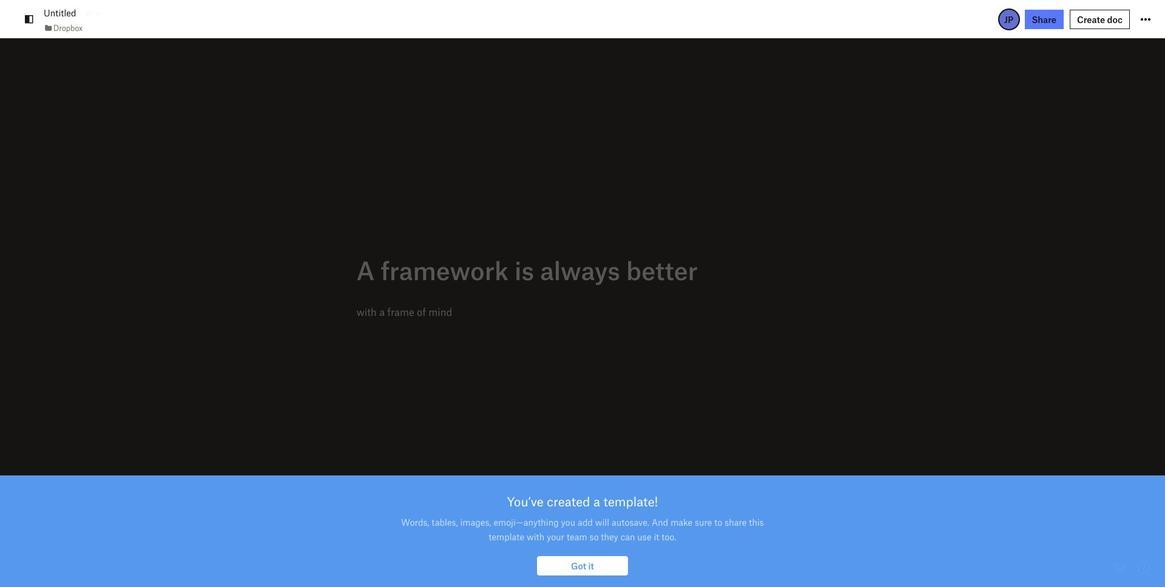 Task type: locate. For each thing, give the bounding box(es) containing it.
1 horizontal spatial it
[[654, 532, 660, 543]]

1 vertical spatial it
[[589, 561, 594, 572]]

untitled
[[44, 8, 76, 18]]

it right got
[[589, 561, 594, 572]]

words, tables, images, emoji—anything you add will autosave. and make sure to share this template with your team so they can use it too.
[[401, 517, 764, 543]]

template
[[489, 532, 525, 543]]

share
[[1032, 14, 1057, 25]]

it
[[654, 532, 660, 543], [589, 561, 594, 572]]

jp button
[[998, 8, 1020, 30]]

heading
[[357, 256, 809, 285]]

create doc button
[[1070, 9, 1131, 29]]

with
[[527, 532, 545, 543]]

got it button
[[537, 556, 628, 576]]

create
[[1078, 14, 1106, 25]]

it right use
[[654, 532, 660, 543]]

0 vertical spatial it
[[654, 532, 660, 543]]

share button
[[1025, 9, 1064, 29]]

too.
[[662, 532, 677, 543]]

share
[[725, 517, 747, 528]]

create doc
[[1078, 14, 1123, 25]]

make
[[671, 517, 693, 528]]

it inside button
[[589, 561, 594, 572]]

words,
[[401, 517, 430, 528]]

0 horizontal spatial it
[[589, 561, 594, 572]]

tables,
[[432, 517, 458, 528]]

emoji—anything
[[494, 517, 559, 528]]

dropbox
[[53, 23, 83, 33]]

they
[[601, 532, 619, 543]]



Task type: vqa. For each thing, say whether or not it's contained in the screenshot.
top it
yes



Task type: describe. For each thing, give the bounding box(es) containing it.
jp
[[1005, 14, 1014, 25]]

a
[[594, 494, 600, 509]]

team
[[567, 532, 588, 543]]

sure
[[695, 517, 713, 528]]

your
[[547, 532, 565, 543]]

template!
[[604, 494, 658, 509]]

to
[[715, 517, 723, 528]]

got it
[[571, 561, 594, 572]]

untitled link
[[44, 6, 76, 20]]

you've created a template!
[[507, 494, 658, 509]]

you
[[561, 517, 576, 528]]

autosave.
[[612, 517, 650, 528]]

use
[[638, 532, 652, 543]]

images,
[[460, 517, 492, 528]]

can
[[621, 532, 635, 543]]

add
[[578, 517, 593, 528]]

this
[[749, 517, 764, 528]]

created
[[547, 494, 590, 509]]

got
[[571, 561, 587, 572]]

you've
[[507, 494, 544, 509]]

dropbox link
[[44, 22, 83, 34]]

and
[[652, 517, 669, 528]]

will
[[595, 517, 610, 528]]

doc
[[1108, 14, 1123, 25]]

it inside words, tables, images, emoji—anything you add will autosave. and make sure to share this template with your team so they can use it too.
[[654, 532, 660, 543]]

so
[[590, 532, 599, 543]]



